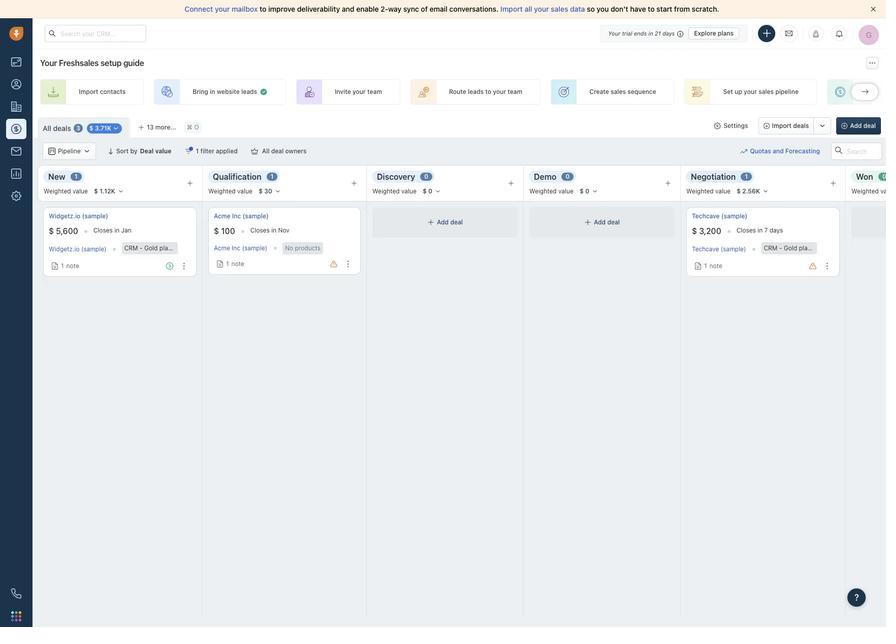 Task type: locate. For each thing, give the bounding box(es) containing it.
2 widgetz.io from the top
[[49, 246, 80, 253]]

2 vertical spatial import
[[772, 122, 792, 130]]

deals for all
[[53, 124, 71, 132]]

0 vertical spatial widgetz.io
[[49, 212, 80, 220]]

container_wx8msf4aqz5i3rn1 image
[[714, 122, 721, 130], [48, 148, 55, 155], [185, 148, 192, 155], [741, 148, 748, 155], [428, 219, 435, 226], [217, 261, 224, 268], [51, 263, 58, 270], [695, 263, 702, 270]]

3.71k
[[95, 125, 111, 132]]

Search your CRM... text field
[[45, 25, 146, 42]]

1 horizontal spatial your
[[609, 30, 621, 36]]

2 weighted from the left
[[208, 188, 236, 195]]

0 vertical spatial and
[[342, 5, 355, 13]]

weighted
[[44, 188, 71, 195], [208, 188, 236, 195], [373, 188, 400, 195], [530, 188, 557, 195], [687, 188, 714, 195], [852, 188, 879, 195]]

demo
[[534, 172, 557, 181]]

in for qualification
[[271, 227, 277, 234]]

import
[[501, 5, 523, 13], [79, 88, 98, 96], [772, 122, 792, 130]]

2 team from the left
[[508, 88, 523, 96]]

3 weighted from the left
[[373, 188, 400, 195]]

your left trial
[[609, 30, 621, 36]]

deals up forecasting
[[794, 122, 809, 130]]

note down 5,600
[[66, 262, 79, 270]]

crm down jan
[[124, 244, 138, 252]]

1 widgetz.io from the top
[[49, 212, 80, 220]]

weighted value down qualification
[[208, 188, 253, 195]]

1 inside 'button'
[[196, 147, 199, 155]]

1 horizontal spatial note
[[232, 260, 244, 268]]

quotas and forecasting
[[750, 148, 820, 155]]

1 horizontal spatial crm
[[764, 244, 778, 252]]

close image
[[871, 7, 876, 12]]

0
[[424, 173, 429, 181], [566, 173, 570, 181], [428, 188, 433, 195], [586, 188, 590, 195]]

0 horizontal spatial add deal
[[437, 219, 463, 226]]

no
[[285, 244, 293, 252]]

1 down $ 3,200
[[704, 262, 707, 270]]

1
[[196, 147, 199, 155], [75, 173, 78, 181], [271, 173, 274, 181], [745, 173, 748, 181], [226, 260, 229, 268], [61, 262, 64, 270], [704, 262, 707, 270]]

0 horizontal spatial import
[[79, 88, 98, 96]]

import up quotas and forecasting
[[772, 122, 792, 130]]

widgetz.io (sample) link
[[49, 212, 108, 221], [49, 246, 107, 253]]

$
[[89, 125, 93, 132], [94, 188, 98, 195], [259, 188, 263, 195], [423, 188, 427, 195], [580, 188, 584, 195], [737, 188, 741, 195], [49, 227, 54, 236], [214, 227, 219, 236], [692, 227, 697, 236]]

note down "100"
[[232, 260, 244, 268]]

sales
[[551, 5, 568, 13], [611, 88, 626, 96], [759, 88, 774, 96]]

techcave up $ 3,200
[[692, 212, 720, 220]]

5 weighted from the left
[[687, 188, 714, 195]]

weighted value for negotiation
[[687, 188, 731, 195]]

2 gold from the left
[[784, 244, 798, 252]]

closes for 5,600
[[93, 227, 113, 234]]

from
[[674, 5, 690, 13]]

2 monthly from the left
[[813, 244, 836, 252]]

0 horizontal spatial $ 0 button
[[418, 186, 446, 197]]

1 vertical spatial acme inc (sample) link
[[214, 245, 267, 252]]

weighted value down the discovery
[[373, 188, 417, 195]]

weighted down won
[[852, 188, 879, 195]]

in right bring
[[210, 88, 215, 96]]

leads
[[241, 88, 257, 96], [468, 88, 484, 96]]

to right the route
[[486, 88, 491, 96]]

team
[[367, 88, 382, 96], [508, 88, 523, 96]]

2 crm - gold plan monthly (sample) from the left
[[764, 244, 863, 252]]

to
[[260, 5, 267, 13], [648, 5, 655, 13], [486, 88, 491, 96]]

4 weighted from the left
[[530, 188, 557, 195]]

sales left 'pipeline'
[[759, 88, 774, 96]]

0 vertical spatial techcave
[[692, 212, 720, 220]]

note
[[232, 260, 244, 268], [66, 262, 79, 270], [710, 262, 723, 270]]

crm down the 7 at the right top of page
[[764, 244, 778, 252]]

you
[[597, 5, 609, 13]]

deals
[[794, 122, 809, 130], [53, 124, 71, 132]]

1 horizontal spatial all
[[262, 147, 270, 155]]

to left the start
[[648, 5, 655, 13]]

your trial ends in 21 days
[[609, 30, 675, 36]]

0 horizontal spatial all
[[43, 124, 51, 132]]

0 horizontal spatial $ 0
[[423, 188, 433, 195]]

weighted for negotiation
[[687, 188, 714, 195]]

0 horizontal spatial note
[[66, 262, 79, 270]]

inc down "100"
[[232, 245, 240, 252]]

weighted down demo
[[530, 188, 557, 195]]

1 left filter
[[196, 147, 199, 155]]

1 vertical spatial widgetz.io (sample)
[[49, 246, 107, 253]]

widgetz.io (sample)
[[49, 212, 108, 220], [49, 246, 107, 253]]

1 horizontal spatial $ 0 button
[[575, 186, 603, 197]]

1 horizontal spatial gold
[[784, 244, 798, 252]]

mailbox
[[232, 5, 258, 13]]

1 up $ 2.56k
[[745, 173, 748, 181]]

add inside "button"
[[850, 122, 862, 130]]

inc up "100"
[[232, 212, 241, 220]]

crm
[[124, 244, 138, 252], [764, 244, 778, 252]]

0 horizontal spatial plan
[[160, 244, 172, 252]]

2-
[[381, 5, 388, 13]]

$ 100
[[214, 227, 235, 236]]

all left owners
[[262, 147, 270, 155]]

widgetz.io up $ 5,600
[[49, 212, 80, 220]]

note for $ 3,200
[[710, 262, 723, 270]]

techcave (sample) link up the 3,200
[[692, 212, 748, 221]]

plan for 3,200
[[799, 244, 812, 252]]

deals left 3 on the left top of page
[[53, 124, 71, 132]]

0 vertical spatial inc
[[232, 212, 241, 220]]

techcave down $ 3,200
[[692, 246, 719, 253]]

setup
[[101, 58, 122, 68]]

acme down $ 100 at the top of page
[[214, 245, 230, 252]]

1 widgetz.io (sample) link from the top
[[49, 212, 108, 221]]

0 horizontal spatial to
[[260, 5, 267, 13]]

weighted down negotiation
[[687, 188, 714, 195]]

1 vertical spatial acme inc (sample)
[[214, 245, 267, 252]]

0 vertical spatial all
[[43, 124, 51, 132]]

1 vertical spatial import
[[79, 88, 98, 96]]

1 acme from the top
[[214, 212, 231, 220]]

0 vertical spatial acme inc (sample)
[[214, 212, 269, 220]]

(sample)
[[82, 212, 108, 220], [243, 212, 269, 220], [722, 212, 748, 220], [198, 244, 224, 252], [838, 244, 863, 252], [242, 245, 267, 252], [81, 246, 107, 253], [721, 246, 746, 253]]

all
[[525, 5, 532, 13]]

in left nov
[[271, 227, 277, 234]]

0 vertical spatial widgetz.io (sample) link
[[49, 212, 108, 221]]

1 vertical spatial widgetz.io
[[49, 246, 80, 253]]

1 widgetz.io (sample) from the top
[[49, 212, 108, 220]]

0 horizontal spatial -
[[140, 244, 143, 252]]

days right the 7 at the right top of page
[[770, 227, 783, 234]]

1 note for 100
[[226, 260, 244, 268]]

acme inc (sample) up "100"
[[214, 212, 269, 220]]

5 weighted value from the left
[[687, 188, 731, 195]]

leads right "website"
[[241, 88, 257, 96]]

widgetz.io (sample) link up 5,600
[[49, 212, 108, 221]]

crm - gold plan monthly (sample) down the 7 at the right top of page
[[764, 244, 863, 252]]

and left enable
[[342, 5, 355, 13]]

2 $ 0 from the left
[[580, 188, 590, 195]]

1 vertical spatial all
[[262, 147, 270, 155]]

2 crm from the left
[[764, 244, 778, 252]]

1 vertical spatial and
[[773, 148, 784, 155]]

0 horizontal spatial your
[[40, 58, 57, 68]]

1 weighted value from the left
[[44, 188, 88, 195]]

2 horizontal spatial closes
[[737, 227, 756, 234]]

weighted value down new
[[44, 188, 88, 195]]

1 horizontal spatial and
[[773, 148, 784, 155]]

$ 0 button for discovery
[[418, 186, 446, 197]]

1 down "100"
[[226, 260, 229, 268]]

plan for 5,600
[[160, 244, 172, 252]]

all inside all deal owners button
[[262, 147, 270, 155]]

4 weighted value from the left
[[530, 188, 574, 195]]

acme up $ 100 at the top of page
[[214, 212, 231, 220]]

closes left jan
[[93, 227, 113, 234]]

0 horizontal spatial 1 note
[[61, 262, 79, 270]]

weighted inside popup button
[[852, 188, 879, 195]]

1 acme inc (sample) from the top
[[214, 212, 269, 220]]

2 closes from the left
[[250, 227, 270, 234]]

1 horizontal spatial -
[[780, 244, 782, 252]]

techcave (sample) link
[[692, 212, 748, 221], [692, 246, 746, 253]]

0 vertical spatial techcave (sample) link
[[692, 212, 748, 221]]

deal
[[864, 122, 876, 130], [271, 147, 284, 155], [451, 219, 463, 226], [608, 219, 620, 226]]

2 plan from the left
[[799, 244, 812, 252]]

days right the 21 on the right top
[[663, 30, 675, 36]]

closes for 3,200
[[737, 227, 756, 234]]

in left the 7 at the right top of page
[[758, 227, 763, 234]]

1 up $ 30 button
[[271, 173, 274, 181]]

0 vertical spatial acme inc (sample) link
[[214, 212, 269, 221]]

0 vertical spatial acme
[[214, 212, 231, 220]]

0 horizontal spatial closes
[[93, 227, 113, 234]]

crm - gold plan monthly (sample) down jan
[[124, 244, 224, 252]]

deals for import
[[794, 122, 809, 130]]

applied
[[216, 147, 238, 155]]

2 $ 0 button from the left
[[575, 186, 603, 197]]

0 horizontal spatial monthly
[[173, 244, 197, 252]]

0 horizontal spatial days
[[663, 30, 675, 36]]

import left all
[[501, 5, 523, 13]]

widgetz.io (sample) link down 5,600
[[49, 246, 107, 253]]

container_wx8msf4aqz5i3rn1 image inside the pipeline popup button
[[48, 148, 55, 155]]

weighted down the discovery
[[373, 188, 400, 195]]

sales right create
[[611, 88, 626, 96]]

1 horizontal spatial import
[[501, 5, 523, 13]]

import left contacts
[[79, 88, 98, 96]]

1 vertical spatial inc
[[232, 245, 240, 252]]

0 horizontal spatial deals
[[53, 124, 71, 132]]

your right the route
[[493, 88, 506, 96]]

sales left data
[[551, 5, 568, 13]]

2 horizontal spatial import
[[772, 122, 792, 130]]

import inside button
[[772, 122, 792, 130]]

1 weighted from the left
[[44, 188, 71, 195]]

1 closes from the left
[[93, 227, 113, 234]]

1 horizontal spatial sales
[[611, 88, 626, 96]]

your right up
[[744, 88, 757, 96]]

0 vertical spatial techcave (sample)
[[692, 212, 748, 220]]

all left 3 on the left top of page
[[43, 124, 51, 132]]

closes left the 7 at the right top of page
[[737, 227, 756, 234]]

value for negotiation
[[716, 188, 731, 195]]

1 $ 0 button from the left
[[418, 186, 446, 197]]

weighted value for discovery
[[373, 188, 417, 195]]

1 $ 0 from the left
[[423, 188, 433, 195]]

$ 0 button
[[418, 186, 446, 197], [575, 186, 603, 197]]

0 horizontal spatial crm - gold plan monthly (sample)
[[124, 244, 224, 252]]

weighted down qualification
[[208, 188, 236, 195]]

1 gold from the left
[[144, 244, 158, 252]]

acme inc (sample) link down "100"
[[214, 245, 267, 252]]

0 horizontal spatial leads
[[241, 88, 257, 96]]

import for import deals
[[772, 122, 792, 130]]

1 horizontal spatial plan
[[799, 244, 812, 252]]

widgetz.io down $ 5,600
[[49, 246, 80, 253]]

to right 'mailbox'
[[260, 5, 267, 13]]

bring
[[193, 88, 208, 96]]

1 horizontal spatial $ 0
[[580, 188, 590, 195]]

your right all
[[534, 5, 549, 13]]

your for your trial ends in 21 days
[[609, 30, 621, 36]]

2 weighted value from the left
[[208, 188, 253, 195]]

your left 'mailbox'
[[215, 5, 230, 13]]

0 vertical spatial widgetz.io (sample)
[[49, 212, 108, 220]]

techcave (sample) up the 3,200
[[692, 212, 748, 220]]

all for deal
[[262, 147, 270, 155]]

1 horizontal spatial monthly
[[813, 244, 836, 252]]

1 note down 5,600
[[61, 262, 79, 270]]

trial
[[622, 30, 633, 36]]

3
[[76, 125, 80, 132]]

set up your sales pipeline
[[724, 88, 799, 96]]

1 horizontal spatial 1 note
[[226, 260, 244, 268]]

bring in website leads link
[[154, 79, 286, 105]]

closes left nov
[[250, 227, 270, 234]]

widgetz.io (sample) up 5,600
[[49, 212, 108, 220]]

weighted value down negotiation
[[687, 188, 731, 195]]

0 horizontal spatial gold
[[144, 244, 158, 252]]

6 weighted from the left
[[852, 188, 879, 195]]

1 vertical spatial techcave (sample)
[[692, 246, 746, 253]]

acme inc (sample) link
[[214, 212, 269, 221], [214, 245, 267, 252]]

add de
[[866, 88, 886, 96]]

$ 0 for discovery
[[423, 188, 433, 195]]

in left the 21 on the right top
[[649, 30, 653, 36]]

1 vertical spatial techcave
[[692, 246, 719, 253]]

deliverability
[[297, 5, 340, 13]]

1 note down "100"
[[226, 260, 244, 268]]

1 note down the 3,200
[[704, 262, 723, 270]]

invite your team
[[335, 88, 382, 96]]

0 vertical spatial days
[[663, 30, 675, 36]]

leads right the route
[[468, 88, 484, 96]]

crm for $ 3,200
[[764, 244, 778, 252]]

container_wx8msf4aqz5i3rn1 image inside 1 filter applied 'button'
[[185, 148, 192, 155]]

container_wx8msf4aqz5i3rn1 image inside the pipeline popup button
[[83, 148, 90, 155]]

1 vertical spatial widgetz.io (sample) link
[[49, 246, 107, 253]]

all
[[43, 124, 51, 132], [262, 147, 270, 155]]

widgetz.io (sample) down 5,600
[[49, 246, 107, 253]]

2 horizontal spatial note
[[710, 262, 723, 270]]

1 crm from the left
[[124, 244, 138, 252]]

container_wx8msf4aqz5i3rn1 image inside all deal owners button
[[251, 148, 258, 155]]

2 - from the left
[[780, 244, 782, 252]]

1 vertical spatial days
[[770, 227, 783, 234]]

1 horizontal spatial add deal
[[594, 219, 620, 226]]

add
[[866, 88, 878, 96], [850, 122, 862, 130], [437, 219, 449, 226], [594, 219, 606, 226]]

2 horizontal spatial 1 note
[[704, 262, 723, 270]]

$ 0 for demo
[[580, 188, 590, 195]]

techcave (sample) link down the 3,200
[[692, 246, 746, 253]]

add de link
[[827, 79, 886, 105]]

3 closes from the left
[[737, 227, 756, 234]]

crm - gold plan monthly (sample) for $ 5,600
[[124, 244, 224, 252]]

1 horizontal spatial crm - gold plan monthly (sample)
[[764, 244, 863, 252]]

your right invite
[[353, 88, 366, 96]]

$ 3.71k button
[[87, 124, 122, 134]]

2 horizontal spatial sales
[[759, 88, 774, 96]]

1 vertical spatial acme
[[214, 245, 230, 252]]

1 inc from the top
[[232, 212, 241, 220]]

techcave (sample) down the 3,200
[[692, 246, 746, 253]]

1 crm - gold plan monthly (sample) from the left
[[124, 244, 224, 252]]

monthly for 3,200
[[813, 244, 836, 252]]

days
[[663, 30, 675, 36], [770, 227, 783, 234]]

your for your freshsales setup guide
[[40, 58, 57, 68]]

1 horizontal spatial leads
[[468, 88, 484, 96]]

1 techcave from the top
[[692, 212, 720, 220]]

weighted value for new
[[44, 188, 88, 195]]

2 horizontal spatial add deal
[[850, 122, 876, 130]]

explore
[[694, 29, 716, 37]]

1 horizontal spatial closes
[[250, 227, 270, 234]]

1 monthly from the left
[[173, 244, 197, 252]]

in left jan
[[114, 227, 120, 234]]

acme inc (sample) down "100"
[[214, 245, 267, 252]]

phone image
[[11, 589, 21, 599]]

quotas and forecasting link
[[741, 143, 831, 160]]

note down the 3,200
[[710, 262, 723, 270]]

0 horizontal spatial team
[[367, 88, 382, 96]]

2.56k
[[743, 188, 760, 195]]

$ 3.71k button
[[84, 122, 125, 134]]

weighted down new
[[44, 188, 71, 195]]

connect your mailbox link
[[185, 5, 260, 13]]

1 plan from the left
[[160, 244, 172, 252]]

container_wx8msf4aqz5i3rn1 image
[[260, 88, 268, 96], [112, 125, 119, 132], [83, 148, 90, 155], [251, 148, 258, 155], [585, 219, 592, 226]]

create
[[590, 88, 609, 96]]

5,600
[[56, 227, 78, 236]]

1 vertical spatial your
[[40, 58, 57, 68]]

negotiation
[[691, 172, 736, 181]]

1 vertical spatial techcave (sample) link
[[692, 246, 746, 253]]

3 weighted value from the left
[[373, 188, 417, 195]]

0 vertical spatial your
[[609, 30, 621, 36]]

your left freshsales
[[40, 58, 57, 68]]

weighted value down demo
[[530, 188, 574, 195]]

closes
[[93, 227, 113, 234], [250, 227, 270, 234], [737, 227, 756, 234]]

2 techcave (sample) link from the top
[[692, 246, 746, 253]]

crm - gold plan monthly (sample)
[[124, 244, 224, 252], [764, 244, 863, 252]]

2 techcave (sample) from the top
[[692, 246, 746, 253]]

add deal for demo
[[594, 219, 620, 226]]

and right quotas
[[773, 148, 784, 155]]

of
[[421, 5, 428, 13]]

$ 0 button for demo
[[575, 186, 603, 197]]

inc
[[232, 212, 241, 220], [232, 245, 240, 252]]

1 - from the left
[[140, 244, 143, 252]]

freshsales
[[59, 58, 99, 68]]

widgetz.io inside widgetz.io (sample) link
[[49, 212, 80, 220]]

1 horizontal spatial team
[[508, 88, 523, 96]]

0 horizontal spatial crm
[[124, 244, 138, 252]]

deals inside button
[[794, 122, 809, 130]]

contacts
[[100, 88, 126, 96]]

gold for $ 3,200
[[784, 244, 798, 252]]

weighted value for qualification
[[208, 188, 253, 195]]

widgetz.io
[[49, 212, 80, 220], [49, 246, 80, 253]]

freshworks switcher image
[[11, 612, 21, 622]]

1 team from the left
[[367, 88, 382, 96]]

$ 2.56k button
[[732, 186, 774, 197]]

1.12k
[[100, 188, 115, 195]]

container_wx8msf4aqz5i3rn1 image inside bring in website leads link
[[260, 88, 268, 96]]

acme inc (sample) link up "100"
[[214, 212, 269, 221]]

by
[[130, 147, 137, 155]]

30
[[264, 188, 272, 195]]

1 horizontal spatial deals
[[794, 122, 809, 130]]

1 right new
[[75, 173, 78, 181]]



Task type: vqa. For each thing, say whether or not it's contained in the screenshot.
'your trial ends in 21 days'
yes



Task type: describe. For each thing, give the bounding box(es) containing it.
value for qualification
[[237, 188, 253, 195]]

sequence
[[628, 88, 656, 96]]

import for import contacts
[[79, 88, 98, 96]]

⌘
[[187, 124, 193, 131]]

2 horizontal spatial to
[[648, 5, 655, 13]]

value for discovery
[[402, 188, 417, 195]]

crm - gold plan monthly (sample) for $ 3,200
[[764, 244, 863, 252]]

0 horizontal spatial and
[[342, 5, 355, 13]]

2 acme inc (sample) link from the top
[[214, 245, 267, 252]]

route leads to your team
[[449, 88, 523, 96]]

sync
[[403, 5, 419, 13]]

new
[[48, 172, 65, 181]]

won
[[856, 172, 874, 181]]

add deal for discovery
[[437, 219, 463, 226]]

weighted va button
[[851, 183, 886, 198]]

weighted for qualification
[[208, 188, 236, 195]]

sort by deal value
[[116, 147, 172, 155]]

import contacts
[[79, 88, 126, 96]]

team inside invite your team "link"
[[367, 88, 382, 96]]

in for negotiation
[[758, 227, 763, 234]]

closes in 7 days
[[737, 227, 783, 234]]

in for new
[[114, 227, 120, 234]]

create sales sequence
[[590, 88, 656, 96]]

weighted for discovery
[[373, 188, 400, 195]]

0 horizontal spatial sales
[[551, 5, 568, 13]]

route
[[449, 88, 466, 96]]

improve
[[268, 5, 295, 13]]

add deal inside add deal "button"
[[850, 122, 876, 130]]

import deals group
[[759, 117, 832, 135]]

1 horizontal spatial days
[[770, 227, 783, 234]]

all deals link
[[43, 123, 71, 133]]

deal inside "button"
[[864, 122, 876, 130]]

qualification
[[213, 172, 262, 181]]

$ 30 button
[[254, 186, 286, 197]]

$ 5,600
[[49, 227, 78, 236]]

o
[[194, 124, 199, 131]]

pipeline button
[[43, 143, 96, 160]]

2 acme from the top
[[214, 245, 230, 252]]

1 down $ 5,600
[[61, 262, 64, 270]]

settings button
[[709, 117, 754, 135]]

closes in jan
[[93, 227, 131, 234]]

way
[[388, 5, 402, 13]]

closes for 100
[[250, 227, 270, 234]]

0 vertical spatial import
[[501, 5, 523, 13]]

container_wx8msf4aqz5i3rn1 image inside quotas and forecasting link
[[741, 148, 748, 155]]

pipeline
[[776, 88, 799, 96]]

2 widgetz.io (sample) from the top
[[49, 246, 107, 253]]

$ inside dropdown button
[[89, 125, 93, 132]]

phone element
[[6, 584, 26, 604]]

container_wx8msf4aqz5i3rn1 image inside settings popup button
[[714, 122, 721, 130]]

1 filter applied
[[196, 147, 238, 155]]

connect
[[185, 5, 213, 13]]

2 acme inc (sample) from the top
[[214, 245, 267, 252]]

2 widgetz.io (sample) link from the top
[[49, 246, 107, 253]]

$ 3.71k
[[89, 125, 111, 132]]

2 inc from the top
[[232, 245, 240, 252]]

all for deals
[[43, 124, 51, 132]]

more...
[[155, 124, 176, 131]]

bring in website leads
[[193, 88, 257, 96]]

$ inside "button"
[[737, 188, 741, 195]]

container_wx8msf4aqz5i3rn1 image inside $ 3.71k button
[[112, 125, 119, 132]]

weighted va
[[852, 188, 886, 195]]

deal
[[140, 147, 154, 155]]

ends
[[634, 30, 647, 36]]

plans
[[718, 29, 734, 37]]

closes in nov
[[250, 227, 290, 234]]

nov
[[278, 227, 290, 234]]

what's new image
[[813, 30, 820, 38]]

products
[[295, 244, 321, 252]]

$ 3,200
[[692, 227, 722, 236]]

value for demo
[[559, 188, 574, 195]]

set
[[724, 88, 733, 96]]

1 filter applied button
[[178, 143, 244, 160]]

3,200
[[699, 227, 722, 236]]

enable
[[356, 5, 379, 13]]

Search field
[[832, 143, 882, 160]]

email
[[430, 5, 448, 13]]

all deals 3
[[43, 124, 80, 132]]

weighted value for demo
[[530, 188, 574, 195]]

1 horizontal spatial to
[[486, 88, 491, 96]]

create sales sequence link
[[551, 79, 675, 105]]

⌘ o
[[187, 124, 199, 131]]

explore plans link
[[689, 27, 740, 39]]

quotas
[[750, 148, 771, 155]]

monthly for 5,600
[[173, 244, 197, 252]]

start
[[657, 5, 673, 13]]

$ 2.56k
[[737, 188, 760, 195]]

1 note for 5,600
[[61, 262, 79, 270]]

invite your team link
[[296, 79, 401, 105]]

deal inside button
[[271, 147, 284, 155]]

jan
[[121, 227, 131, 234]]

data
[[570, 5, 585, 13]]

crm for $ 5,600
[[124, 244, 138, 252]]

your inside "link"
[[353, 88, 366, 96]]

invite
[[335, 88, 351, 96]]

21
[[655, 30, 661, 36]]

send email image
[[786, 29, 793, 38]]

connect your mailbox to improve deliverability and enable 2-way sync of email conversations. import all your sales data so you don't have to start from scratch.
[[185, 5, 720, 13]]

route leads to your team link
[[411, 79, 541, 105]]

- for $ 5,600
[[140, 244, 143, 252]]

team inside route leads to your team link
[[508, 88, 523, 96]]

forecasting
[[786, 148, 820, 155]]

$ 30
[[259, 188, 272, 195]]

weighted for new
[[44, 188, 71, 195]]

guide
[[123, 58, 144, 68]]

import contacts link
[[40, 79, 144, 105]]

1 note for 3,200
[[704, 262, 723, 270]]

conversations.
[[450, 5, 499, 13]]

filter
[[201, 147, 214, 155]]

1 acme inc (sample) link from the top
[[214, 212, 269, 221]]

value for new
[[73, 188, 88, 195]]

note for $ 5,600
[[66, 262, 79, 270]]

$ 1.12k
[[94, 188, 115, 195]]

13
[[147, 124, 154, 131]]

1 leads from the left
[[241, 88, 257, 96]]

note for $ 100
[[232, 260, 244, 268]]

13 more... button
[[133, 120, 182, 135]]

va
[[881, 188, 886, 195]]

13 more...
[[147, 124, 176, 131]]

have
[[630, 5, 646, 13]]

sort
[[116, 147, 129, 155]]

pipeline
[[58, 148, 81, 155]]

1 techcave (sample) from the top
[[692, 212, 748, 220]]

settings
[[724, 122, 748, 130]]

- for $ 3,200
[[780, 244, 782, 252]]

don't
[[611, 5, 629, 13]]

website
[[217, 88, 240, 96]]

1 techcave (sample) link from the top
[[692, 212, 748, 221]]

weighted for demo
[[530, 188, 557, 195]]

discovery
[[377, 172, 415, 181]]

up
[[735, 88, 742, 96]]

import deals button
[[759, 117, 814, 135]]

2 leads from the left
[[468, 88, 484, 96]]

de
[[879, 88, 886, 96]]

2 techcave from the top
[[692, 246, 719, 253]]

100
[[221, 227, 235, 236]]

gold for $ 5,600
[[144, 244, 158, 252]]



